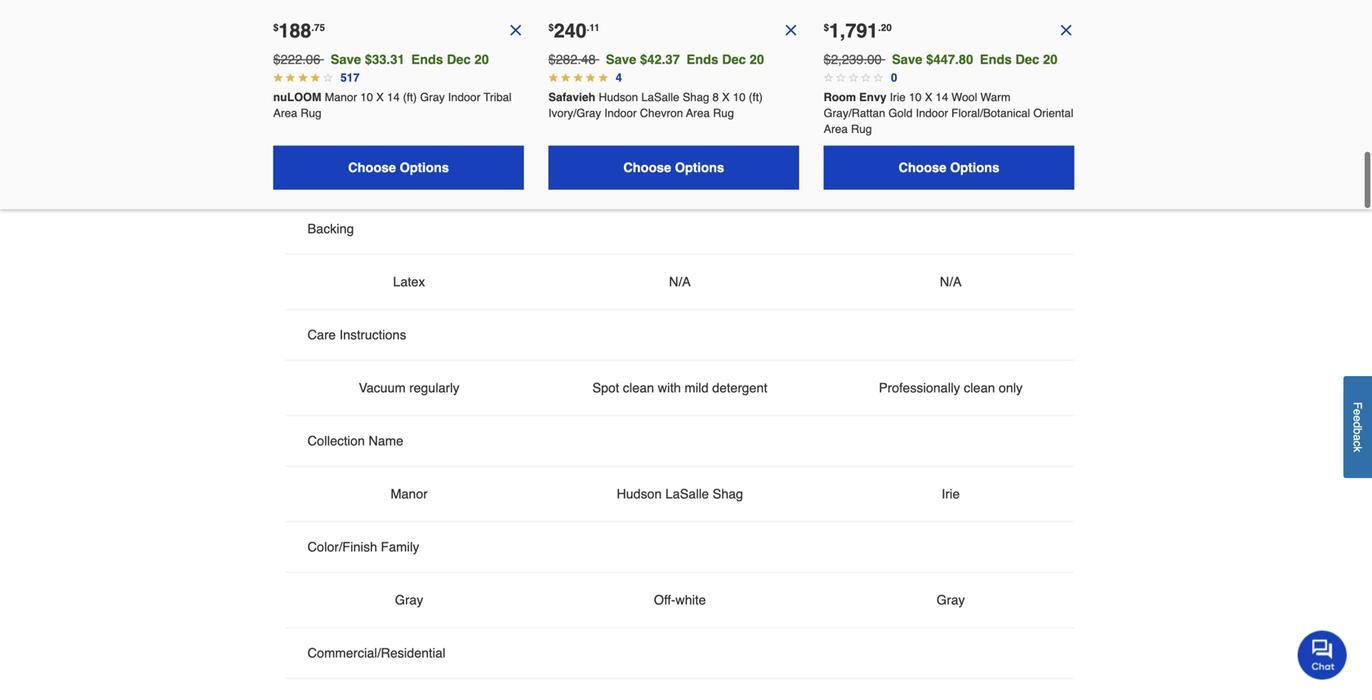 Task type: vqa. For each thing, say whether or not it's contained in the screenshot.
clean to the left
yes



Task type: locate. For each thing, give the bounding box(es) containing it.
4 out of 5 stars image for 4th 4 out of 5 stars element
[[310, 73, 320, 82]]

(ft) right 8
[[749, 91, 763, 104]]

ft right $33.31 at the top
[[435, 62, 442, 77]]

3 5 out of 5 stars image from the left
[[573, 73, 583, 82]]

8
[[713, 91, 719, 104]]

clean left "only"
[[964, 381, 995, 396]]

. up $2,239.00
[[878, 22, 881, 33]]

2 4 out of 5 stars image from the left
[[298, 73, 308, 82]]

10-ft x 14-ft up manor 10 x 14 (ft) gray indoor tribal area rug
[[376, 62, 442, 77]]

0 horizontal spatial manor
[[325, 91, 357, 104]]

ft up hudson lasalle shag 8 x 10 (ft) ivory/gray indoor chevron area rug
[[662, 62, 669, 77]]

manor down 517
[[325, 91, 357, 104]]

1 ends from the left
[[411, 52, 443, 67]]

2 no image from the left
[[783, 22, 799, 38]]

2 5 out of 5 stars image from the left
[[561, 73, 571, 82]]

14- right $33.31 at the top
[[416, 62, 435, 77]]

. up $282.48
[[587, 22, 589, 33]]

$ up $222.06
[[273, 22, 279, 33]]

2 horizontal spatial 10
[[909, 91, 922, 104]]

3 0 out of 5 stars image from the left
[[861, 73, 871, 82]]

dec right $33.31 at the top
[[447, 52, 471, 67]]

$
[[273, 22, 279, 33], [548, 22, 554, 33], [824, 22, 829, 33]]

0 horizontal spatial $
[[273, 22, 279, 33]]

20 up tribal
[[474, 52, 489, 67]]

3 4 out of 5 stars image from the left
[[310, 73, 320, 82]]

irie for irie
[[942, 487, 960, 502]]

1 e from the top
[[1351, 410, 1364, 416]]

2 4 out of 5 stars image from the left
[[323, 73, 333, 82]]

2 horizontal spatial choose options
[[899, 160, 999, 175]]

color/finish family
[[307, 540, 419, 555]]

lasalle for hudson lasalle shag 8 x 10 (ft) ivory/gray indoor chevron area rug
[[641, 91, 679, 104]]

ft up irie 10 x 14 wool warm gray/rattan gold indoor floral/botanical oriental area rug
[[937, 62, 944, 77]]

2 x from the left
[[722, 91, 730, 104]]

0 out of 5 stars element
[[824, 73, 833, 82], [836, 73, 846, 82], [848, 73, 858, 82], [861, 73, 871, 82], [873, 73, 883, 82]]

2 10-ft x 14-ft from the left
[[918, 62, 984, 77]]

0 out of 5 stars image left '0'
[[873, 73, 883, 82]]

1 horizontal spatial 0 out of 5 stars image
[[848, 73, 858, 82]]

$ for 240
[[548, 22, 554, 33]]

irie inside irie 10 x 14 wool warm gray/rattan gold indoor floral/botanical oriental area rug
[[890, 91, 906, 104]]

choose options down chevron
[[623, 160, 724, 175]]

manor for manor
[[391, 487, 428, 502]]

$ inside $ 188 . 75
[[273, 22, 279, 33]]

only
[[999, 381, 1023, 396]]

2 ends from the left
[[686, 52, 718, 67]]

professionally
[[879, 381, 960, 396]]

1 horizontal spatial indoor
[[604, 107, 637, 120]]

. for 188
[[311, 22, 314, 33]]

choose options button down manor 10 x 14 (ft) gray indoor tribal area rug
[[273, 146, 524, 190]]

2 4 out of 5 stars element from the left
[[286, 73, 295, 82]]

2 n/a from the left
[[940, 274, 962, 290]]

indoor left tribal
[[448, 91, 480, 104]]

2 14- from the left
[[958, 62, 977, 77]]

1 horizontal spatial dec
[[722, 52, 746, 67]]

1 horizontal spatial .
[[587, 22, 589, 33]]

1 choose options button from the left
[[273, 146, 524, 190]]

gray inside manor 10 x 14 (ft) gray indoor tribal area rug
[[420, 91, 445, 104]]

2 horizontal spatial ends
[[980, 52, 1012, 67]]

options for third choose options button from right
[[400, 160, 449, 175]]

1 horizontal spatial manor
[[391, 487, 428, 502]]

rug down 8
[[713, 107, 734, 120]]

56
[[673, 168, 687, 183]]

0 horizontal spatial 10-
[[376, 62, 395, 77]]

0 vertical spatial hudson
[[599, 91, 638, 104]]

ft
[[395, 62, 402, 77], [435, 62, 442, 77], [662, 62, 669, 77], [702, 62, 709, 77], [937, 62, 944, 77], [977, 62, 984, 77]]

3 options from the left
[[950, 160, 999, 175]]

ends up 8
[[686, 52, 718, 67]]

2 horizontal spatial rug
[[851, 123, 872, 136]]

4 out of 5 stars element
[[273, 73, 283, 82], [286, 73, 295, 82], [298, 73, 308, 82], [310, 73, 320, 82], [323, 73, 333, 82]]

20 for 1,791
[[1043, 52, 1058, 67]]

options down floral/botanical
[[950, 160, 999, 175]]

10-ft x 14-ft
[[376, 62, 442, 77], [918, 62, 984, 77]]

shag
[[683, 91, 709, 104], [713, 487, 743, 502]]

2 horizontal spatial 10-
[[918, 62, 937, 77]]

0 out of 5 stars image up room at the top right of the page
[[836, 73, 846, 82]]

choose options for third choose options button from right
[[348, 160, 449, 175]]

collection
[[307, 434, 365, 449]]

1 vertical spatial irie
[[942, 487, 960, 502]]

(ft) down "save $33.31 ends dec 20"
[[403, 91, 417, 104]]

f e e d b a c k
[[1351, 403, 1364, 453]]

2 options from the left
[[675, 160, 724, 175]]

save
[[331, 52, 361, 67], [606, 52, 636, 67], [892, 52, 922, 67]]

2 $ from the left
[[548, 22, 554, 33]]

0 horizontal spatial 10-ft x 14-ft
[[376, 62, 442, 77]]

2 (ft) from the left
[[749, 91, 763, 104]]

dec up oriental
[[1015, 52, 1039, 67]]

4 0 out of 5 stars element from the left
[[861, 73, 871, 82]]

0 horizontal spatial indoor
[[448, 91, 480, 104]]

0 horizontal spatial no image
[[508, 22, 524, 38]]

14 inside manor 10 x 14 (ft) gray indoor tribal area rug
[[387, 91, 400, 104]]

dec right "8-ft x 10-ft"
[[722, 52, 746, 67]]

$ up $282.48
[[548, 22, 554, 33]]

backing
[[307, 221, 354, 236]]

ends right $33.31 at the top
[[411, 52, 443, 67]]

1 horizontal spatial 14
[[936, 91, 948, 104]]

1 x from the left
[[376, 91, 384, 104]]

4 out of 5 stars image for 2nd 4 out of 5 stars element from the left
[[286, 73, 295, 82]]

0 vertical spatial shag
[[683, 91, 709, 104]]

2 choose from the left
[[623, 160, 671, 175]]

14
[[387, 91, 400, 104], [936, 91, 948, 104]]

save up 517
[[331, 52, 361, 67]]

x down $33.31 at the top
[[376, 91, 384, 104]]

tribal
[[484, 91, 512, 104]]

hudson lasalle shag
[[617, 487, 743, 502]]

20
[[881, 22, 892, 33], [474, 52, 489, 67], [750, 52, 764, 67], [1043, 52, 1058, 67]]

manor up family
[[391, 487, 428, 502]]

dec
[[447, 52, 471, 67], [722, 52, 746, 67], [1015, 52, 1039, 67]]

save $33.31 ends dec 20
[[331, 52, 489, 67]]

1 horizontal spatial choose
[[623, 160, 671, 175]]

3 dec from the left
[[1015, 52, 1039, 67]]

clean left with at the left
[[623, 381, 654, 396]]

0 horizontal spatial clean
[[623, 381, 654, 396]]

2 dec from the left
[[722, 52, 746, 67]]

2 0 out of 5 stars image from the left
[[848, 73, 858, 82]]

1 no image from the left
[[508, 22, 524, 38]]

choose options button down irie 10 x 14 wool warm gray/rattan gold indoor floral/botanical oriental area rug
[[824, 146, 1074, 190]]

. inside $ 1,791 . 20
[[878, 22, 881, 33]]

family
[[381, 540, 419, 555]]

choose for third choose options button from right
[[348, 160, 396, 175]]

choose left the '54'
[[348, 160, 396, 175]]

indoor inside irie 10 x 14 wool warm gray/rattan gold indoor floral/botanical oriental area rug
[[916, 107, 948, 120]]

1 horizontal spatial 10-ft x 14-ft
[[918, 62, 984, 77]]

0 out of 5 stars image
[[836, 73, 846, 82], [873, 73, 883, 82]]

0 horizontal spatial dec
[[447, 52, 471, 67]]

1 horizontal spatial area
[[686, 107, 710, 120]]

0 horizontal spatial 4 out of 5 stars image
[[286, 73, 295, 82]]

ft up "warm"
[[977, 62, 984, 77]]

no image for 240
[[783, 22, 799, 38]]

no image for 188
[[508, 22, 524, 38]]

1 horizontal spatial no image
[[783, 22, 799, 38]]

0 vertical spatial manor
[[325, 91, 357, 104]]

2 choose options from the left
[[623, 160, 724, 175]]

1 horizontal spatial options
[[675, 160, 724, 175]]

mild
[[685, 381, 709, 396]]

5 5 out of 5 stars element from the left
[[598, 73, 608, 82]]

no image
[[508, 22, 524, 38], [783, 22, 799, 38]]

5 out of 5 stars image for 3rd 5 out of 5 stars element from the right
[[573, 73, 583, 82]]

3 $ from the left
[[824, 22, 829, 33]]

0 horizontal spatial shag
[[683, 91, 709, 104]]

gray
[[420, 91, 445, 104], [395, 593, 423, 608], [937, 593, 965, 608]]

2 horizontal spatial options
[[950, 160, 999, 175]]

1 horizontal spatial 4 out of 5 stars image
[[298, 73, 308, 82]]

10
[[360, 91, 373, 104], [733, 91, 746, 104], [909, 91, 922, 104]]

1 10 from the left
[[360, 91, 373, 104]]

1 4 out of 5 stars image from the left
[[273, 73, 283, 82]]

save up 4
[[606, 52, 636, 67]]

clean
[[623, 381, 654, 396], [964, 381, 995, 396]]

3 ends from the left
[[980, 52, 1012, 67]]

save for 1,791
[[892, 52, 922, 67]]

2 horizontal spatial indoor
[[916, 107, 948, 120]]

1 horizontal spatial $
[[548, 22, 554, 33]]

1 horizontal spatial (ft)
[[749, 91, 763, 104]]

hudson inside hudson lasalle shag 8 x 10 (ft) ivory/gray indoor chevron area rug
[[599, 91, 638, 104]]

10 inside manor 10 x 14 (ft) gray indoor tribal area rug
[[360, 91, 373, 104]]

$42.37
[[640, 52, 680, 67]]

f e e d b a c k button
[[1344, 377, 1372, 479]]

area inside hudson lasalle shag 8 x 10 (ft) ivory/gray indoor chevron area rug
[[686, 107, 710, 120]]

2 horizontal spatial x
[[925, 91, 932, 104]]

2 . from the left
[[587, 22, 589, 33]]

14 inside irie 10 x 14 wool warm gray/rattan gold indoor floral/botanical oriental area rug
[[936, 91, 948, 104]]

3 10 from the left
[[909, 91, 922, 104]]

vacuum
[[359, 381, 406, 396]]

0 out of 5 stars image down $2,239.00
[[848, 73, 858, 82]]

. inside '$ 240 . 11'
[[587, 22, 589, 33]]

ends
[[411, 52, 443, 67], [686, 52, 718, 67], [980, 52, 1012, 67]]

1 choose options from the left
[[348, 160, 449, 175]]

3 choose options from the left
[[899, 160, 999, 175]]

0 horizontal spatial 14-
[[416, 62, 435, 77]]

0 horizontal spatial x
[[406, 62, 412, 77]]

0 horizontal spatial 14
[[387, 91, 400, 104]]

ft right $42.37
[[702, 62, 709, 77]]

10 down $33.31 at the top
[[360, 91, 373, 104]]

14 left wool
[[936, 91, 948, 104]]

1 horizontal spatial irie
[[942, 487, 960, 502]]

1 $ from the left
[[273, 22, 279, 33]]

0 horizontal spatial 0 out of 5 stars image
[[836, 73, 846, 82]]

5 out of 5 stars element
[[548, 73, 558, 82], [561, 73, 571, 82], [573, 73, 583, 82], [586, 73, 595, 82], [598, 73, 608, 82]]

240
[[554, 20, 587, 42]]

3 4 out of 5 stars element from the left
[[298, 73, 308, 82]]

hudson
[[599, 91, 638, 104], [617, 487, 662, 502]]

e
[[1351, 410, 1364, 416], [1351, 416, 1364, 422]]

area down nuloom
[[273, 107, 297, 120]]

1 horizontal spatial choose options button
[[548, 146, 799, 190]]

0 out of 5 stars image for 4th 0 out of 5 stars 'element'
[[861, 73, 871, 82]]

1 horizontal spatial n/a
[[940, 274, 962, 290]]

5 ft from the left
[[937, 62, 944, 77]]

ft up manor 10 x 14 (ft) gray indoor tribal area rug
[[395, 62, 402, 77]]

10 for nuloom
[[360, 91, 373, 104]]

area right chevron
[[686, 107, 710, 120]]

choose options
[[348, 160, 449, 175], [623, 160, 724, 175], [899, 160, 999, 175]]

1 save from the left
[[331, 52, 361, 67]]

2 10 from the left
[[733, 91, 746, 104]]

0 out of 5 stars image up room at the top right of the page
[[824, 73, 833, 82]]

rug
[[301, 107, 322, 120], [713, 107, 734, 120], [851, 123, 872, 136]]

area
[[273, 107, 297, 120], [686, 107, 710, 120], [824, 123, 848, 136]]

4 out of 5 stars image left 517
[[323, 73, 333, 82]]

. inside $ 188 . 75
[[311, 22, 314, 33]]

2 0 out of 5 stars image from the left
[[873, 73, 883, 82]]

5 out of 5 stars image
[[548, 73, 558, 82], [561, 73, 571, 82], [573, 73, 583, 82], [586, 73, 595, 82]]

0 horizontal spatial rug
[[301, 107, 322, 120]]

2 horizontal spatial 0 out of 5 stars image
[[861, 73, 871, 82]]

0
[[891, 71, 897, 84]]

10 for room envy
[[909, 91, 922, 104]]

1 (ft) from the left
[[403, 91, 417, 104]]

indoor right 'gold'
[[916, 107, 948, 120]]

0 horizontal spatial choose
[[348, 160, 396, 175]]

1 horizontal spatial clean
[[964, 381, 995, 396]]

$ up $2,239.00
[[824, 22, 829, 33]]

care
[[307, 328, 336, 343]]

1 horizontal spatial 4 out of 5 stars image
[[323, 73, 333, 82]]

1,791
[[829, 20, 878, 42]]

ends for 240
[[686, 52, 718, 67]]

20 right 1,791
[[881, 22, 892, 33]]

off-white
[[654, 593, 706, 608]]

1 horizontal spatial x
[[722, 91, 730, 104]]

1 0 out of 5 stars image from the left
[[836, 73, 846, 82]]

1 dec from the left
[[447, 52, 471, 67]]

0 out of 5 stars image
[[824, 73, 833, 82], [848, 73, 858, 82], [861, 73, 871, 82]]

x
[[406, 62, 412, 77], [673, 62, 680, 77], [948, 62, 954, 77]]

517
[[340, 71, 360, 84]]

1 4 out of 5 stars image from the left
[[286, 73, 295, 82]]

choose
[[348, 160, 396, 175], [623, 160, 671, 175], [899, 160, 946, 175]]

2 horizontal spatial save
[[892, 52, 922, 67]]

$ inside '$ 240 . 11'
[[548, 22, 554, 33]]

no image
[[1058, 22, 1074, 38]]

options down chevron
[[675, 160, 724, 175]]

lasalle inside hudson lasalle shag 8 x 10 (ft) ivory/gray indoor chevron area rug
[[641, 91, 679, 104]]

options down manor 10 x 14 (ft) gray indoor tribal area rug
[[400, 160, 449, 175]]

choose options down manor 10 x 14 (ft) gray indoor tribal area rug
[[348, 160, 449, 175]]

x for nuloom
[[376, 91, 384, 104]]

20 right "8-ft x 10-ft"
[[750, 52, 764, 67]]

4 out of 5 stars image for first 4 out of 5 stars element from right
[[323, 73, 333, 82]]

. up $222.06
[[311, 22, 314, 33]]

1 horizontal spatial 14-
[[958, 62, 977, 77]]

1 horizontal spatial shag
[[713, 487, 743, 502]]

shag inside hudson lasalle shag 8 x 10 (ft) ivory/gray indoor chevron area rug
[[683, 91, 709, 104]]

1 vertical spatial shag
[[713, 487, 743, 502]]

shag for hudson lasalle shag 8 x 10 (ft) ivory/gray indoor chevron area rug
[[683, 91, 709, 104]]

1 vertical spatial lasalle
[[665, 487, 709, 502]]

0 horizontal spatial x
[[376, 91, 384, 104]]

1 14 from the left
[[387, 91, 400, 104]]

x inside irie 10 x 14 wool warm gray/rattan gold indoor floral/botanical oriental area rug
[[925, 91, 932, 104]]

rug inside irie 10 x 14 wool warm gray/rattan gold indoor floral/botanical oriental area rug
[[851, 123, 872, 136]]

3 save from the left
[[892, 52, 922, 67]]

1 horizontal spatial ends
[[686, 52, 718, 67]]

x right 8
[[722, 91, 730, 104]]

10- right $42.37
[[683, 62, 702, 77]]

1 vertical spatial manor
[[391, 487, 428, 502]]

2 horizontal spatial $
[[824, 22, 829, 33]]

rug down nuloom
[[301, 107, 322, 120]]

0 horizontal spatial .
[[311, 22, 314, 33]]

no image left 1,791
[[783, 22, 799, 38]]

n/a
[[669, 274, 691, 290], [940, 274, 962, 290]]

no image left 240
[[508, 22, 524, 38]]

d
[[1351, 422, 1364, 429]]

83.36
[[934, 168, 967, 183]]

14 down $33.31 at the top
[[387, 91, 400, 104]]

0 horizontal spatial 10
[[360, 91, 373, 104]]

options
[[400, 160, 449, 175], [675, 160, 724, 175], [950, 160, 999, 175]]

0 horizontal spatial 0 out of 5 stars image
[[824, 73, 833, 82]]

choose options down irie 10 x 14 wool warm gray/rattan gold indoor floral/botanical oriental area rug
[[899, 160, 999, 175]]

0 horizontal spatial (ft)
[[403, 91, 417, 104]]

spot
[[592, 381, 619, 396]]

dec for 240
[[722, 52, 746, 67]]

(ft)
[[403, 91, 417, 104], [749, 91, 763, 104]]

10 up 'gold'
[[909, 91, 922, 104]]

$ inside $ 1,791 . 20
[[824, 22, 829, 33]]

indoor down 4
[[604, 107, 637, 120]]

1 horizontal spatial rug
[[713, 107, 734, 120]]

0 out of 5 stars image up envy
[[861, 73, 871, 82]]

. for 1,791
[[878, 22, 881, 33]]

10- right 517
[[376, 62, 395, 77]]

0 horizontal spatial options
[[400, 160, 449, 175]]

1 horizontal spatial choose options
[[623, 160, 724, 175]]

1 0 out of 5 stars image from the left
[[824, 73, 833, 82]]

2 clean from the left
[[964, 381, 995, 396]]

0 horizontal spatial 4 out of 5 stars image
[[273, 73, 283, 82]]

2 horizontal spatial choose
[[899, 160, 946, 175]]

10- right '0'
[[918, 62, 937, 77]]

white
[[675, 593, 706, 608]]

x left wool
[[925, 91, 932, 104]]

area inside manor 10 x 14 (ft) gray indoor tribal area rug
[[273, 107, 297, 120]]

rug inside manor 10 x 14 (ft) gray indoor tribal area rug
[[301, 107, 322, 120]]

choose options button down chevron
[[548, 146, 799, 190]]

1 horizontal spatial 10
[[733, 91, 746, 104]]

2 horizontal spatial 4 out of 5 stars image
[[310, 73, 320, 82]]

x
[[376, 91, 384, 104], [722, 91, 730, 104], [925, 91, 932, 104]]

4 out of 5 stars image
[[286, 73, 295, 82], [323, 73, 333, 82]]

indoor inside hudson lasalle shag 8 x 10 (ft) ivory/gray indoor chevron area rug
[[604, 107, 637, 120]]

oriental
[[1033, 107, 1073, 120]]

0 horizontal spatial save
[[331, 52, 361, 67]]

shag for hudson lasalle shag
[[713, 487, 743, 502]]

manor
[[325, 91, 357, 104], [391, 487, 428, 502]]

10-ft x 14-ft up wool
[[918, 62, 984, 77]]

20 inside $ 1,791 . 20
[[881, 22, 892, 33]]

manor inside manor 10 x 14 (ft) gray indoor tribal area rug
[[325, 91, 357, 104]]

x right $33.31 at the top
[[406, 62, 412, 77]]

1 5 out of 5 stars element from the left
[[548, 73, 558, 82]]

4 out of 5 stars image
[[273, 73, 283, 82], [298, 73, 308, 82], [310, 73, 320, 82]]

0 horizontal spatial ends
[[411, 52, 443, 67]]

lasalle for hudson lasalle shag
[[665, 487, 709, 502]]

0 vertical spatial irie
[[890, 91, 906, 104]]

ends up "warm"
[[980, 52, 1012, 67]]

lasalle
[[641, 91, 679, 104], [665, 487, 709, 502]]

1 clean from the left
[[623, 381, 654, 396]]

options for 3rd choose options button
[[950, 160, 999, 175]]

10-
[[376, 62, 395, 77], [683, 62, 702, 77], [918, 62, 937, 77]]

3 x from the left
[[925, 91, 932, 104]]

detergent
[[712, 381, 767, 396]]

1 horizontal spatial 0 out of 5 stars image
[[873, 73, 883, 82]]

1 vertical spatial hudson
[[617, 487, 662, 502]]

color/finish
[[307, 540, 377, 555]]

choose down 'gold'
[[899, 160, 946, 175]]

x up wool
[[948, 62, 954, 77]]

1 options from the left
[[400, 160, 449, 175]]

4 out of 5 stars image down $222.06
[[286, 73, 295, 82]]

2 horizontal spatial area
[[824, 123, 848, 136]]

2 horizontal spatial dec
[[1015, 52, 1039, 67]]

x inside manor 10 x 14 (ft) gray indoor tribal area rug
[[376, 91, 384, 104]]

1 5 out of 5 stars image from the left
[[548, 73, 558, 82]]

save up '0'
[[892, 52, 922, 67]]

.
[[311, 22, 314, 33], [587, 22, 589, 33], [878, 22, 881, 33]]

3 choose from the left
[[899, 160, 946, 175]]

1 choose from the left
[[348, 160, 396, 175]]

1 ft from the left
[[395, 62, 402, 77]]

e up 'b'
[[1351, 416, 1364, 422]]

2 horizontal spatial x
[[948, 62, 954, 77]]

1 . from the left
[[311, 22, 314, 33]]

2 horizontal spatial .
[[878, 22, 881, 33]]

20 up oriental
[[1043, 52, 1058, 67]]

0 horizontal spatial n/a
[[669, 274, 691, 290]]

indoor
[[448, 91, 480, 104], [604, 107, 637, 120], [916, 107, 948, 120]]

indoor inside manor 10 x 14 (ft) gray indoor tribal area rug
[[448, 91, 480, 104]]

2 horizontal spatial choose options button
[[824, 146, 1074, 190]]

14- up wool
[[958, 62, 977, 77]]

a
[[1351, 435, 1364, 441]]

2 x from the left
[[673, 62, 680, 77]]

0 horizontal spatial choose options
[[348, 160, 449, 175]]

14-
[[416, 62, 435, 77], [958, 62, 977, 77]]

5 0 out of 5 stars element from the left
[[873, 73, 883, 82]]

c
[[1351, 441, 1364, 447]]

spot clean with mild detergent
[[592, 381, 767, 396]]

4 out of 5 stars image for third 4 out of 5 stars element from the right
[[298, 73, 308, 82]]

choose left 56
[[623, 160, 671, 175]]

e up "d"
[[1351, 410, 1364, 416]]

0 out of 5 stars image for second 0 out of 5 stars 'element' from the left
[[836, 73, 846, 82]]

0 horizontal spatial irie
[[890, 91, 906, 104]]

area down gray/rattan
[[824, 123, 848, 136]]

0 out of 5 stars image for third 0 out of 5 stars 'element' from the right
[[848, 73, 858, 82]]

10 inside irie 10 x 14 wool warm gray/rattan gold indoor floral/botanical oriental area rug
[[909, 91, 922, 104]]

20 for 188
[[474, 52, 489, 67]]

10 right 8
[[733, 91, 746, 104]]

1 horizontal spatial x
[[673, 62, 680, 77]]

x right 8-
[[673, 62, 680, 77]]

1 horizontal spatial 10-
[[683, 62, 702, 77]]

3 . from the left
[[878, 22, 881, 33]]

rug down gray/rattan
[[851, 123, 872, 136]]

indoor for safavieh
[[604, 107, 637, 120]]

2 14 from the left
[[936, 91, 948, 104]]

0 vertical spatial lasalle
[[641, 91, 679, 104]]

. for 240
[[587, 22, 589, 33]]

0 horizontal spatial choose options button
[[273, 146, 524, 190]]

1 horizontal spatial save
[[606, 52, 636, 67]]

$ 240 . 11
[[548, 20, 600, 42]]

4 5 out of 5 stars image from the left
[[586, 73, 595, 82]]

2 save from the left
[[606, 52, 636, 67]]

0 horizontal spatial area
[[273, 107, 297, 120]]



Task type: describe. For each thing, give the bounding box(es) containing it.
3 x from the left
[[948, 62, 954, 77]]

options for 2nd choose options button from right
[[675, 160, 724, 175]]

1 n/a from the left
[[669, 274, 691, 290]]

k
[[1351, 447, 1364, 453]]

dec for 1,791
[[1015, 52, 1039, 67]]

wool
[[951, 91, 977, 104]]

safavieh
[[548, 91, 595, 104]]

save for 240
[[606, 52, 636, 67]]

2 5 out of 5 stars element from the left
[[561, 73, 571, 82]]

ends for 188
[[411, 52, 443, 67]]

3 5 out of 5 stars element from the left
[[573, 73, 583, 82]]

collection name
[[307, 434, 403, 449]]

envy
[[859, 91, 887, 104]]

1 x from the left
[[406, 62, 412, 77]]

floral/botanical
[[951, 107, 1030, 120]]

off-
[[654, 593, 675, 608]]

instructions
[[339, 328, 406, 343]]

irie 10 x 14 wool warm gray/rattan gold indoor floral/botanical oriental area rug
[[824, 91, 1076, 136]]

2 0 out of 5 stars element from the left
[[836, 73, 846, 82]]

1 10- from the left
[[376, 62, 395, 77]]

(ft) inside hudson lasalle shag 8 x 10 (ft) ivory/gray indoor chevron area rug
[[749, 91, 763, 104]]

b
[[1351, 429, 1364, 435]]

5 out of 5 stars image for first 5 out of 5 stars element from left
[[548, 73, 558, 82]]

5 out of 5 stars image for 2nd 5 out of 5 stars element from right
[[586, 73, 595, 82]]

gold
[[888, 107, 913, 120]]

manor 10 x 14 (ft) gray indoor tribal area rug
[[273, 91, 514, 120]]

1 14- from the left
[[416, 62, 435, 77]]

with
[[658, 381, 681, 396]]

8-ft x 10-ft
[[651, 62, 709, 77]]

professionally clean only
[[879, 381, 1023, 396]]

4 4 out of 5 stars element from the left
[[310, 73, 320, 82]]

choose options for 3rd choose options button
[[899, 160, 999, 175]]

f
[[1351, 403, 1364, 410]]

2 10- from the left
[[683, 62, 702, 77]]

vacuum regularly
[[359, 381, 459, 396]]

choose for 2nd choose options button from right
[[623, 160, 671, 175]]

$282.48
[[548, 52, 596, 67]]

care instructions
[[307, 328, 406, 343]]

clean for professionally
[[964, 381, 995, 396]]

8-
[[651, 62, 662, 77]]

save $42.37 ends dec 20
[[606, 52, 764, 67]]

75
[[314, 22, 325, 33]]

indoor for room envy
[[916, 107, 948, 120]]

5 4 out of 5 stars element from the left
[[323, 73, 333, 82]]

area inside irie 10 x 14 wool warm gray/rattan gold indoor floral/botanical oriental area rug
[[824, 123, 848, 136]]

manor for manor 10 x 14 (ft) gray indoor tribal area rug
[[325, 91, 357, 104]]

$ for 1,791
[[824, 22, 829, 33]]

0 out of 5 stars image for fifth 0 out of 5 stars 'element' from right
[[824, 73, 833, 82]]

(ft) inside manor 10 x 14 (ft) gray indoor tribal area rug
[[403, 91, 417, 104]]

3 10- from the left
[[918, 62, 937, 77]]

20 for 240
[[750, 52, 764, 67]]

regularly
[[409, 381, 459, 396]]

2 e from the top
[[1351, 416, 1364, 422]]

$ 188 . 75
[[273, 20, 325, 42]]

save $447.80 ends dec 20
[[892, 52, 1058, 67]]

11
[[589, 22, 600, 33]]

$447.80
[[926, 52, 973, 67]]

3 choose options button from the left
[[824, 146, 1074, 190]]

10 inside hudson lasalle shag 8 x 10 (ft) ivory/gray indoor chevron area rug
[[733, 91, 746, 104]]

choose options for 2nd choose options button from right
[[623, 160, 724, 175]]

0 out of 5 stars image for first 0 out of 5 stars 'element' from the right
[[873, 73, 883, 82]]

choose for 3rd choose options button
[[899, 160, 946, 175]]

clean for spot
[[623, 381, 654, 396]]

2 choose options button from the left
[[548, 146, 799, 190]]

188
[[279, 20, 311, 42]]

6 ft from the left
[[977, 62, 984, 77]]

ivory/gray
[[548, 107, 601, 120]]

$ for 188
[[273, 22, 279, 33]]

5 out of 5 stars image
[[598, 73, 608, 82]]

$2,239.00
[[824, 52, 882, 67]]

hudson for hudson lasalle shag
[[617, 487, 662, 502]]

3 ft from the left
[[662, 62, 669, 77]]

14 for wool
[[936, 91, 948, 104]]

$ 1,791 . 20
[[824, 20, 892, 42]]

warm
[[981, 91, 1011, 104]]

14 for (ft)
[[387, 91, 400, 104]]

1 0 out of 5 stars element from the left
[[824, 73, 833, 82]]

ends for 1,791
[[980, 52, 1012, 67]]

$222.06
[[273, 52, 320, 67]]

1 4 out of 5 stars element from the left
[[273, 73, 283, 82]]

dec for 188
[[447, 52, 471, 67]]

nuloom
[[273, 91, 321, 104]]

x for room envy
[[925, 91, 932, 104]]

chat invite button image
[[1298, 631, 1348, 680]]

hudson lasalle shag 8 x 10 (ft) ivory/gray indoor chevron area rug
[[548, 91, 766, 120]]

irie for irie 10 x 14 wool warm gray/rattan gold indoor floral/botanical oriental area rug
[[890, 91, 906, 104]]

$33.31
[[365, 52, 405, 67]]

x inside hudson lasalle shag 8 x 10 (ft) ivory/gray indoor chevron area rug
[[722, 91, 730, 104]]

latex
[[393, 274, 425, 290]]

commercial/residential
[[307, 646, 445, 661]]

1 10-ft x 14-ft from the left
[[376, 62, 442, 77]]

4 ft from the left
[[702, 62, 709, 77]]

name
[[369, 434, 403, 449]]

2 ft from the left
[[435, 62, 442, 77]]

4 5 out of 5 stars element from the left
[[586, 73, 595, 82]]

chevron
[[640, 107, 683, 120]]

3 0 out of 5 stars element from the left
[[848, 73, 858, 82]]

5 out of 5 stars image for fourth 5 out of 5 stars element from the right
[[561, 73, 571, 82]]

4
[[616, 71, 622, 84]]

rug inside hudson lasalle shag 8 x 10 (ft) ivory/gray indoor chevron area rug
[[713, 107, 734, 120]]

hudson for hudson lasalle shag 8 x 10 (ft) ivory/gray indoor chevron area rug
[[599, 91, 638, 104]]

gray/rattan
[[824, 107, 885, 120]]

room envy
[[824, 91, 887, 104]]

4 out of 5 stars image for 1st 4 out of 5 stars element
[[273, 73, 283, 82]]

54
[[402, 168, 416, 183]]

save for 188
[[331, 52, 361, 67]]

room
[[824, 91, 856, 104]]



